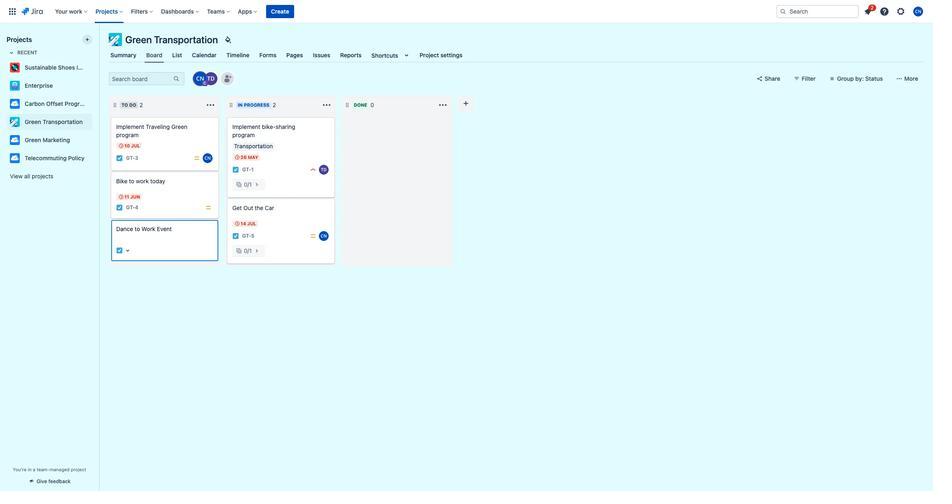 Task type: vqa. For each thing, say whether or not it's contained in the screenshot.
with in DIALOG
no



Task type: describe. For each thing, give the bounding box(es) containing it.
projects
[[32, 173, 53, 180]]

1 vertical spatial green transportation
[[25, 118, 83, 125]]

green inside green marketing link
[[25, 136, 41, 143]]

green marketing link
[[7, 132, 89, 148]]

done
[[354, 102, 367, 108]]

shortcuts
[[372, 52, 398, 59]]

10 july 2023 image
[[118, 143, 124, 149]]

green up summary at the left top
[[125, 34, 152, 45]]

2 vertical spatial 1
[[249, 247, 252, 254]]

implement for implement bike-sharing program
[[232, 123, 261, 130]]

traveling
[[146, 123, 170, 130]]

medium image for get out the car
[[310, 233, 317, 239]]

gt-3 link
[[126, 155, 138, 162]]

a
[[33, 467, 35, 472]]

give
[[37, 479, 47, 485]]

gt-5 link
[[242, 233, 255, 240]]

the
[[255, 204, 263, 211]]

4
[[135, 205, 138, 211]]

add people image
[[223, 74, 232, 84]]

get out the car
[[232, 204, 274, 211]]

high image
[[310, 167, 317, 173]]

apps button
[[236, 5, 260, 18]]

timeline
[[227, 52, 250, 59]]

jun
[[130, 194, 140, 199]]

help image
[[880, 6, 890, 16]]

status
[[866, 75, 883, 82]]

tariq douglas image
[[319, 165, 329, 175]]

create button
[[266, 5, 294, 18]]

bike
[[116, 178, 128, 185]]

jul for car
[[247, 221, 256, 226]]

group by: status
[[838, 75, 883, 82]]

timeline link
[[225, 48, 251, 63]]

marketing
[[43, 136, 70, 143]]

group
[[838, 75, 854, 82]]

add to starred image for green marketing
[[90, 135, 100, 145]]

sustainable
[[25, 64, 57, 71]]

medium image for implement traveling green program
[[194, 155, 200, 162]]

2 / from the top
[[248, 247, 249, 254]]

team-
[[37, 467, 50, 472]]

primary element
[[5, 0, 777, 23]]

get
[[232, 204, 242, 211]]

gt-4 link
[[126, 204, 138, 211]]

view all projects
[[10, 173, 53, 180]]

share button
[[752, 72, 786, 85]]

add to starred image for telecommuting policy
[[90, 153, 100, 163]]

managed
[[50, 467, 70, 472]]

green marketing
[[25, 136, 70, 143]]

26
[[241, 155, 247, 160]]

1 vertical spatial 1
[[249, 181, 252, 188]]

apps
[[238, 8, 252, 15]]

1 / from the top
[[248, 181, 249, 188]]

11
[[124, 194, 129, 199]]

11 june 2023 image
[[118, 194, 124, 200]]

0 vertical spatial green transportation
[[125, 34, 218, 45]]

program for implement bike-sharing program
[[232, 131, 255, 138]]

Search field
[[777, 5, 859, 18]]

reports link
[[339, 48, 363, 63]]

project settings link
[[418, 48, 464, 63]]

filters button
[[129, 5, 156, 18]]

1 vertical spatial medium image
[[205, 204, 212, 211]]

bike-
[[262, 123, 276, 130]]

your work button
[[53, 5, 91, 18]]

dashboards button
[[159, 5, 202, 18]]

appswitcher icon image
[[7, 6, 17, 16]]

jul for program
[[131, 143, 140, 148]]

car
[[265, 204, 274, 211]]

out
[[244, 204, 253, 211]]

share
[[765, 75, 781, 82]]

initiative
[[76, 64, 100, 71]]

task image for get out the car
[[232, 233, 239, 239]]

gt-1 link
[[242, 166, 254, 173]]

pages
[[287, 52, 303, 59]]

collapse recent projects image
[[7, 48, 16, 58]]

shoes
[[58, 64, 75, 71]]

carbon
[[25, 100, 45, 107]]

more button
[[892, 72, 924, 85]]

your work
[[55, 8, 82, 15]]

view all projects link
[[7, 169, 92, 184]]

gt-3
[[126, 155, 138, 161]]

project settings
[[420, 52, 463, 59]]

feedback
[[48, 479, 71, 485]]

project
[[420, 52, 439, 59]]

add to starred image for green transportation
[[90, 117, 100, 127]]

gt- for bike to work today
[[126, 205, 135, 211]]

2 for in progress 2
[[273, 101, 276, 108]]

telecommuting policy
[[25, 155, 85, 162]]

summary link
[[109, 48, 138, 63]]

14 jul
[[241, 221, 256, 226]]

1 task image from the top
[[116, 155, 123, 162]]

1 vertical spatial work
[[136, 178, 149, 185]]

10 jul
[[124, 143, 140, 148]]

sustainable shoes initiative link
[[7, 59, 100, 76]]

0 vertical spatial cara nguyen image
[[194, 72, 207, 85]]

2 0 / 1 from the top
[[244, 247, 252, 254]]

filters
[[131, 8, 148, 15]]

settings
[[441, 52, 463, 59]]

done 0
[[354, 101, 374, 108]]

3
[[135, 155, 138, 161]]



Task type: locate. For each thing, give the bounding box(es) containing it.
gt-4
[[126, 205, 138, 211]]

1 add to starred image from the top
[[90, 63, 100, 73]]

/
[[248, 181, 249, 188], [248, 247, 249, 254]]

1 horizontal spatial transportation
[[154, 34, 218, 45]]

gt- for implement traveling green program
[[126, 155, 135, 161]]

0 vertical spatial 0 / 1
[[244, 181, 252, 188]]

0 vertical spatial projects
[[96, 8, 118, 15]]

program inside implement traveling green program
[[116, 131, 139, 138]]

0 horizontal spatial projects
[[7, 36, 32, 43]]

2 program from the left
[[232, 131, 255, 138]]

you're in a team-managed project
[[13, 467, 86, 472]]

gt- down 11 jun
[[126, 205, 135, 211]]

1 horizontal spatial 2
[[273, 101, 276, 108]]

0 vertical spatial medium image
[[194, 155, 200, 162]]

1 horizontal spatial column actions menu image
[[322, 100, 332, 110]]

gt- for get out the car
[[242, 233, 251, 239]]

column actions menu image down tariq douglas icon
[[206, 100, 216, 110]]

add to starred image for carbon offset program
[[90, 99, 100, 109]]

set background color image
[[223, 35, 233, 45]]

calendar link
[[190, 48, 218, 63]]

0 vertical spatial transportation
[[154, 34, 218, 45]]

implement bike-sharing program
[[232, 123, 295, 138]]

do
[[129, 102, 136, 108]]

1 horizontal spatial jul
[[247, 221, 256, 226]]

jul right 14
[[247, 221, 256, 226]]

1 implement from the left
[[116, 123, 144, 130]]

banner containing your work
[[0, 0, 934, 23]]

/ down gt-1 link
[[248, 181, 249, 188]]

Search board text field
[[110, 73, 172, 84]]

jul
[[131, 143, 140, 148], [247, 221, 256, 226]]

sharing
[[276, 123, 295, 130]]

2 right do
[[140, 101, 143, 108]]

implement traveling green program
[[116, 123, 188, 138]]

program inside the implement bike-sharing program
[[232, 131, 255, 138]]

1 vertical spatial 0 / 1
[[244, 247, 252, 254]]

forms
[[260, 52, 277, 59]]

1 down gt-5 link
[[249, 247, 252, 254]]

carbon offset program link
[[7, 96, 89, 112]]

green transportation
[[125, 34, 218, 45], [25, 118, 83, 125]]

task image down 11 june 2023 image
[[116, 204, 123, 211]]

1 vertical spatial add to starred image
[[90, 135, 100, 145]]

2 right progress
[[273, 101, 276, 108]]

create column image
[[461, 99, 471, 108]]

in
[[28, 467, 32, 472]]

calendar
[[192, 52, 217, 59]]

2 horizontal spatial 2
[[871, 4, 874, 11]]

task image left gt-1 link
[[232, 167, 239, 173]]

program up 10
[[116, 131, 139, 138]]

1 horizontal spatial medium image
[[205, 204, 212, 211]]

implement inside implement traveling green program
[[116, 123, 144, 130]]

1 vertical spatial task image
[[116, 204, 123, 211]]

jira image
[[21, 6, 43, 16], [21, 6, 43, 16]]

gt-5
[[242, 233, 255, 239]]

10 july 2023 image
[[118, 143, 124, 149]]

medium image
[[194, 155, 200, 162], [205, 204, 212, 211], [310, 233, 317, 239]]

all
[[24, 173, 30, 180]]

0 horizontal spatial 2
[[140, 101, 143, 108]]

forms link
[[258, 48, 278, 63]]

gt- down 10 jul
[[126, 155, 135, 161]]

1 program from the left
[[116, 131, 139, 138]]

view
[[10, 173, 23, 180]]

10
[[124, 143, 130, 148]]

sustainable shoes initiative
[[25, 64, 100, 71]]

0 vertical spatial task image
[[232, 167, 239, 173]]

work inside dropdown button
[[69, 8, 82, 15]]

green inside implement traveling green program
[[171, 123, 188, 130]]

implement left "bike-"
[[232, 123, 261, 130]]

column actions menu image
[[206, 100, 216, 110], [322, 100, 332, 110]]

transportation down carbon offset program
[[43, 118, 83, 125]]

green transportation link
[[7, 114, 89, 130]]

task image
[[232, 167, 239, 173], [116, 204, 123, 211], [232, 233, 239, 239]]

green inside green transportation link
[[25, 118, 41, 125]]

11 june 2023 image
[[118, 194, 124, 200]]

projects up sidebar navigation icon in the top of the page
[[96, 8, 118, 15]]

add to starred image
[[90, 63, 100, 73], [90, 99, 100, 109], [90, 117, 100, 127], [90, 153, 100, 163]]

work right to
[[136, 178, 149, 185]]

0 vertical spatial /
[[248, 181, 249, 188]]

1 horizontal spatial green transportation
[[125, 34, 218, 45]]

column actions menu image for to do 2
[[206, 100, 216, 110]]

cara nguyen image
[[194, 72, 207, 85], [203, 153, 213, 163]]

0 horizontal spatial transportation
[[43, 118, 83, 125]]

dashboards
[[161, 8, 194, 15]]

0 vertical spatial 0
[[371, 101, 374, 108]]

in
[[238, 102, 243, 108]]

bike to work today
[[116, 178, 165, 185]]

your profile and settings image
[[914, 6, 924, 16]]

0 horizontal spatial jul
[[131, 143, 140, 148]]

telecommuting
[[25, 155, 67, 162]]

2 vertical spatial medium image
[[310, 233, 317, 239]]

offset
[[46, 100, 63, 107]]

0 horizontal spatial work
[[69, 8, 82, 15]]

1 vertical spatial projects
[[7, 36, 32, 43]]

cara nguyen image down calendar link
[[194, 72, 207, 85]]

1 vertical spatial transportation
[[43, 118, 83, 125]]

1 horizontal spatial program
[[232, 131, 255, 138]]

1 down may
[[251, 167, 254, 173]]

today
[[150, 178, 165, 185]]

3 add to starred image from the top
[[90, 117, 100, 127]]

1 vertical spatial cara nguyen image
[[203, 153, 213, 163]]

2 add to starred image from the top
[[90, 99, 100, 109]]

14 july 2023 image
[[234, 221, 241, 227], [234, 221, 241, 227]]

column actions menu image for in progress 2
[[322, 100, 332, 110]]

you're
[[13, 467, 26, 472]]

tab list containing board
[[104, 48, 929, 63]]

implement inside the implement bike-sharing program
[[232, 123, 261, 130]]

2 add to starred image from the top
[[90, 135, 100, 145]]

2 implement from the left
[[232, 123, 261, 130]]

task image
[[116, 155, 123, 162], [116, 247, 123, 254]]

enterprise link
[[7, 77, 89, 94]]

0 horizontal spatial green transportation
[[25, 118, 83, 125]]

search image
[[780, 8, 787, 15]]

board
[[146, 51, 162, 58]]

projects up the recent
[[7, 36, 32, 43]]

transportation
[[154, 34, 218, 45], [43, 118, 83, 125]]

jul right 10
[[131, 143, 140, 148]]

projects inside popup button
[[96, 8, 118, 15]]

task image for bike to work today
[[116, 204, 123, 211]]

telecommuting policy link
[[7, 150, 89, 167]]

0 / 1 down gt-1 link
[[244, 181, 252, 188]]

implement up 10 jul
[[116, 123, 144, 130]]

2 for to do 2
[[140, 101, 143, 108]]

0 down gt-5 link
[[244, 247, 248, 254]]

1 vertical spatial 0
[[244, 181, 248, 188]]

1
[[251, 167, 254, 173], [249, 181, 252, 188], [249, 247, 252, 254]]

to
[[122, 102, 128, 108]]

project
[[71, 467, 86, 472]]

26 may 2023 image
[[234, 154, 241, 161], [234, 154, 241, 161]]

your
[[55, 8, 68, 15]]

gt-
[[126, 155, 135, 161], [242, 167, 251, 173], [126, 205, 135, 211], [242, 233, 251, 239]]

program up 26
[[232, 131, 255, 138]]

1 0 / 1 from the top
[[244, 181, 252, 188]]

policy
[[68, 155, 85, 162]]

0 down gt-1 link
[[244, 181, 248, 188]]

column actions menu image
[[438, 100, 448, 110]]

0 vertical spatial task image
[[116, 155, 123, 162]]

add to starred image
[[90, 81, 100, 91], [90, 135, 100, 145]]

0 horizontal spatial medium image
[[194, 155, 200, 162]]

banner
[[0, 0, 934, 23]]

2
[[871, 4, 874, 11], [140, 101, 143, 108], [273, 101, 276, 108]]

give feedback button
[[23, 475, 76, 488]]

2 task image from the top
[[116, 247, 123, 254]]

add to starred image for sustainable shoes initiative
[[90, 63, 100, 73]]

4 add to starred image from the top
[[90, 153, 100, 163]]

recent
[[17, 49, 37, 56]]

by:
[[856, 75, 864, 82]]

projects button
[[93, 5, 126, 18]]

1 vertical spatial /
[[248, 247, 249, 254]]

sidebar navigation image
[[90, 33, 108, 49]]

2 column actions menu image from the left
[[322, 100, 332, 110]]

What needs to be done? - Press the "Enter" key to submit or the "Escape" key to cancel. text field
[[116, 225, 214, 242]]

settings image
[[897, 6, 906, 16]]

progress
[[244, 102, 270, 108]]

2 vertical spatial task image
[[232, 233, 239, 239]]

2 horizontal spatial medium image
[[310, 233, 317, 239]]

tab list
[[104, 48, 929, 63]]

0 / 1 down gt-5 link
[[244, 247, 252, 254]]

create project image
[[84, 36, 91, 43]]

green up telecommuting
[[25, 136, 41, 143]]

more
[[905, 75, 919, 82]]

may
[[248, 155, 258, 160]]

implement
[[116, 123, 144, 130], [232, 123, 261, 130]]

program
[[65, 100, 88, 107]]

cara nguyen image
[[319, 231, 329, 241]]

issues link
[[311, 48, 332, 63]]

26 may
[[241, 155, 258, 160]]

1 down gt-1 link
[[249, 181, 252, 188]]

add to starred image left 10 july 2023 icon
[[90, 135, 100, 145]]

pages link
[[285, 48, 305, 63]]

0 vertical spatial work
[[69, 8, 82, 15]]

shortcuts button
[[370, 48, 413, 63]]

0 horizontal spatial program
[[116, 131, 139, 138]]

/ down gt-5 link
[[248, 247, 249, 254]]

add to starred image for enterprise
[[90, 81, 100, 91]]

work
[[69, 8, 82, 15], [136, 178, 149, 185]]

1 horizontal spatial projects
[[96, 8, 118, 15]]

2 left help icon
[[871, 4, 874, 11]]

1 horizontal spatial work
[[136, 178, 149, 185]]

task image left gt-5 link
[[232, 233, 239, 239]]

column actions menu image left done
[[322, 100, 332, 110]]

11 jun
[[124, 194, 140, 199]]

notifications image
[[864, 6, 873, 16]]

add to starred image down initiative
[[90, 81, 100, 91]]

give feedback
[[37, 479, 71, 485]]

1 horizontal spatial implement
[[232, 123, 261, 130]]

reports
[[340, 52, 362, 59]]

transportation up list
[[154, 34, 218, 45]]

program for implement traveling green program
[[116, 131, 139, 138]]

to do 2
[[122, 101, 143, 108]]

0 right done
[[371, 101, 374, 108]]

1 add to starred image from the top
[[90, 81, 100, 91]]

14
[[241, 221, 246, 226]]

1 vertical spatial jul
[[247, 221, 256, 226]]

1 column actions menu image from the left
[[206, 100, 216, 110]]

green transportation down offset
[[25, 118, 83, 125]]

gt- down the 26 may
[[242, 167, 251, 173]]

work right 'your'
[[69, 8, 82, 15]]

tariq douglas image
[[204, 72, 218, 85]]

in progress 2
[[238, 101, 276, 108]]

1 vertical spatial task image
[[116, 247, 123, 254]]

cara nguyen image left 26
[[203, 153, 213, 163]]

gt-1
[[242, 167, 254, 173]]

0 horizontal spatial implement
[[116, 123, 144, 130]]

0 horizontal spatial column actions menu image
[[206, 100, 216, 110]]

implement for implement traveling green program
[[116, 123, 144, 130]]

green down carbon
[[25, 118, 41, 125]]

issues
[[313, 52, 330, 59]]

gt- down the 14 jul
[[242, 233, 251, 239]]

5
[[251, 233, 255, 239]]

0 vertical spatial add to starred image
[[90, 81, 100, 91]]

0 vertical spatial 1
[[251, 167, 254, 173]]

0 vertical spatial jul
[[131, 143, 140, 148]]

green transportation up list
[[125, 34, 218, 45]]

2 inside banner
[[871, 4, 874, 11]]

teams
[[207, 8, 225, 15]]

2 vertical spatial 0
[[244, 247, 248, 254]]

green right traveling
[[171, 123, 188, 130]]

to
[[129, 178, 134, 185]]

enterprise
[[25, 82, 53, 89]]



